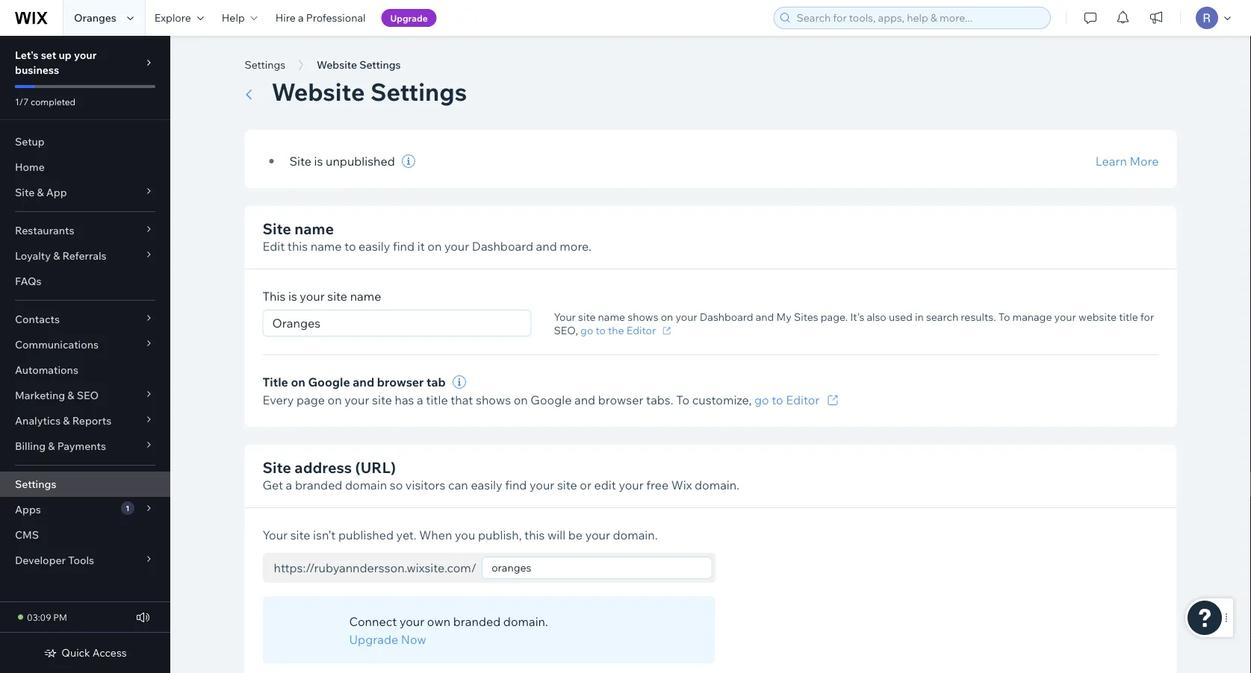 Task type: vqa. For each thing, say whether or not it's contained in the screenshot.
Website Settings
yes



Task type: describe. For each thing, give the bounding box(es) containing it.
unpublished
[[326, 154, 395, 169]]

it
[[417, 239, 425, 254]]

this is your site name
[[263, 289, 381, 304]]

your site isn't published yet. when you publish, this will be your domain.
[[263, 528, 658, 543]]

wix
[[671, 478, 692, 493]]

tools
[[68, 554, 94, 567]]

learn more
[[1096, 154, 1159, 169]]

1 vertical spatial website
[[272, 77, 365, 107]]

on inside your site name shows on your dashboard and my sites page. it's also used in search results. to manage your website title for seo,
[[661, 310, 673, 323]]

settings down hire
[[245, 58, 285, 71]]

branded inside connect your own branded domain. upgrade now
[[453, 615, 501, 630]]

will
[[548, 528, 566, 543]]

https://rubyanndersson.wixsite.com/
[[274, 561, 477, 576]]

has
[[395, 393, 414, 408]]

cms
[[15, 529, 39, 542]]

publish,
[[478, 528, 522, 543]]

go to the editor
[[580, 324, 656, 337]]

faqs
[[15, 275, 41, 288]]

website settings inside button
[[317, 58, 401, 71]]

sidebar element
[[0, 36, 170, 674]]

site for &
[[15, 186, 35, 199]]

& for billing
[[48, 440, 55, 453]]

learn more button
[[1096, 152, 1159, 170]]

0 horizontal spatial google
[[308, 375, 350, 390]]

or
[[580, 478, 592, 493]]

cms link
[[0, 523, 170, 548]]

billing & payments
[[15, 440, 106, 453]]

analytics
[[15, 415, 61, 428]]

on up page at left bottom
[[291, 375, 305, 390]]

0 horizontal spatial browser
[[377, 375, 424, 390]]

help
[[222, 11, 245, 24]]

pm
[[53, 612, 67, 623]]

site for name
[[263, 219, 291, 238]]

reports
[[72, 415, 111, 428]]

site name edit this name to easily find it on your dashboard and more.
[[263, 219, 591, 254]]

03:09 pm
[[27, 612, 67, 623]]

referrals
[[62, 249, 107, 263]]

that
[[451, 393, 473, 408]]

upgrade now link
[[349, 631, 426, 649]]

go to the editor link
[[580, 324, 674, 338]]

on right 'that'
[[514, 393, 528, 408]]

learn
[[1096, 154, 1127, 169]]

1 vertical spatial website settings
[[272, 77, 467, 107]]

website settings button
[[309, 54, 408, 76]]

branded inside site address (url) get a branded domain so visitors can easily find your site or edit your free wix domain.
[[295, 478, 342, 493]]

you
[[455, 528, 475, 543]]

tab
[[427, 375, 446, 390]]

apps
[[15, 503, 41, 517]]

analytics & reports
[[15, 415, 111, 428]]

home
[[15, 161, 45, 174]]

yet.
[[396, 528, 417, 543]]

easily inside site address (url) get a branded domain so visitors can easily find your site or edit your free wix domain.
[[471, 478, 502, 493]]

marketing & seo
[[15, 389, 99, 402]]

1/7 completed
[[15, 96, 76, 107]]

2 horizontal spatial a
[[417, 393, 423, 408]]

website inside button
[[317, 58, 357, 71]]

easily inside the site name edit this name to easily find it on your dashboard and more.
[[359, 239, 390, 254]]

go to editor link
[[754, 391, 842, 409]]

your inside the site name edit this name to easily find it on your dashboard and more.
[[444, 239, 469, 254]]

let's
[[15, 49, 39, 62]]

1 vertical spatial editor
[[786, 393, 820, 408]]

your inside connect your own branded domain. upgrade now
[[400, 615, 424, 630]]

tabs.
[[646, 393, 673, 408]]

search
[[926, 310, 958, 323]]

1 horizontal spatial google
[[531, 393, 572, 408]]

developer
[[15, 554, 66, 567]]

home link
[[0, 155, 170, 180]]

shows inside your site name shows on your dashboard and my sites page. it's also used in search results. to manage your website title for seo,
[[628, 310, 658, 323]]

set
[[41, 49, 56, 62]]

manage
[[1013, 310, 1052, 323]]

now
[[401, 633, 426, 648]]

automations link
[[0, 358, 170, 383]]

dashboard inside your site name shows on your dashboard and my sites page. it's also used in search results. to manage your website title for seo,
[[700, 310, 753, 323]]

site left 'isn't'
[[290, 528, 310, 543]]

billing
[[15, 440, 46, 453]]

restaurants button
[[0, 218, 170, 244]]

can
[[448, 478, 468, 493]]

1/7
[[15, 96, 29, 107]]

settings button
[[237, 54, 293, 76]]

Search for tools, apps, help & more... field
[[792, 7, 1046, 28]]

my
[[777, 310, 792, 323]]

more.
[[560, 239, 591, 254]]

hire
[[275, 11, 296, 24]]

settings link
[[0, 472, 170, 497]]

on inside the site name edit this name to easily find it on your dashboard and more.
[[427, 239, 442, 254]]

explore
[[155, 11, 191, 24]]

contacts
[[15, 313, 60, 326]]

every page on your site has a title that shows on google and browser tabs.
[[263, 393, 676, 408]]

site & app button
[[0, 180, 170, 205]]

developer tools button
[[0, 548, 170, 574]]

site right the this
[[327, 289, 347, 304]]

used
[[889, 310, 913, 323]]

0 horizontal spatial to
[[676, 393, 690, 408]]

to for to customize,
[[772, 393, 783, 408]]

seo
[[77, 389, 99, 402]]

completed
[[31, 96, 76, 107]]



Task type: locate. For each thing, give the bounding box(es) containing it.
to left the
[[596, 324, 606, 337]]

app
[[46, 186, 67, 199]]

1 horizontal spatial editor
[[786, 393, 820, 408]]

0 vertical spatial find
[[393, 239, 415, 254]]

loyalty & referrals button
[[0, 244, 170, 269]]

site up go to the editor
[[578, 310, 596, 323]]

browser up has
[[377, 375, 424, 390]]

1 vertical spatial easily
[[471, 478, 502, 493]]

website down professional
[[317, 58, 357, 71]]

this
[[263, 289, 286, 304]]

your inside let's set up your business
[[74, 49, 97, 62]]

0 vertical spatial a
[[298, 11, 304, 24]]

0 horizontal spatial go
[[580, 324, 593, 337]]

find inside the site name edit this name to easily find it on your dashboard and more.
[[393, 239, 415, 254]]

communications
[[15, 338, 99, 351]]

on
[[427, 239, 442, 254], [661, 310, 673, 323], [291, 375, 305, 390], [328, 393, 342, 408], [514, 393, 528, 408]]

to for your site name shows on your dashboard and my sites page. it's also used in search results. to manage your website title for seo,
[[596, 324, 606, 337]]

communications button
[[0, 332, 170, 358]]

upgrade
[[390, 12, 428, 24], [349, 633, 398, 648]]

0 vertical spatial browser
[[377, 375, 424, 390]]

& right billing
[[48, 440, 55, 453]]

& inside dropdown button
[[67, 389, 74, 402]]

go to editor
[[754, 393, 820, 408]]

website
[[317, 58, 357, 71], [272, 77, 365, 107]]

find inside site address (url) get a branded domain so visitors can easily find your site or edit your free wix domain.
[[505, 478, 527, 493]]

dashboard left my
[[700, 310, 753, 323]]

1 horizontal spatial to
[[998, 310, 1010, 323]]

& inside "popup button"
[[53, 249, 60, 263]]

website down website settings button
[[272, 77, 365, 107]]

1 vertical spatial to
[[596, 324, 606, 337]]

published
[[338, 528, 394, 543]]

upgrade inside upgrade button
[[390, 12, 428, 24]]

& for site
[[37, 186, 44, 199]]

upgrade up website settings button
[[390, 12, 428, 24]]

0 vertical spatial to
[[998, 310, 1010, 323]]

this inside the site name edit this name to easily find it on your dashboard and more.
[[287, 239, 308, 254]]

to up this is your site name
[[344, 239, 356, 254]]

title
[[1119, 310, 1138, 323], [426, 393, 448, 408]]

sites
[[794, 310, 818, 323]]

& left seo
[[67, 389, 74, 402]]

1 horizontal spatial a
[[298, 11, 304, 24]]

site inside your site name shows on your dashboard and my sites page. it's also used in search results. to manage your website title for seo,
[[578, 310, 596, 323]]

payments
[[57, 440, 106, 453]]

and inside your site name shows on your dashboard and my sites page. it's also used in search results. to manage your website title for seo,
[[756, 310, 774, 323]]

browser left tabs.
[[598, 393, 643, 408]]

your inside your site name shows on your dashboard and my sites page. it's also used in search results. to manage your website title for seo,
[[554, 310, 576, 323]]

this left will
[[524, 528, 545, 543]]

& left reports
[[63, 415, 70, 428]]

1 horizontal spatial title
[[1119, 310, 1138, 323]]

1 horizontal spatial browser
[[598, 393, 643, 408]]

your for your site name shows on your dashboard and my sites page. it's also used in search results. to manage your website title for seo,
[[554, 310, 576, 323]]

branded right "own"
[[453, 615, 501, 630]]

easily left it
[[359, 239, 390, 254]]

go right customize, on the bottom right of page
[[754, 393, 769, 408]]

go for go to the editor
[[580, 324, 593, 337]]

contacts button
[[0, 307, 170, 332]]

own
[[427, 615, 451, 630]]

on right page at left bottom
[[328, 393, 342, 408]]

1 vertical spatial go
[[754, 393, 769, 408]]

title
[[263, 375, 288, 390]]

settings down upgrade button
[[359, 58, 401, 71]]

shows up go to the editor link
[[628, 310, 658, 323]]

0 vertical spatial website settings
[[317, 58, 401, 71]]

site down home
[[15, 186, 35, 199]]

site inside site address (url) get a branded domain so visitors can easily find your site or edit your free wix domain.
[[263, 458, 291, 477]]

1 vertical spatial upgrade
[[349, 633, 398, 648]]

dashboard left more.
[[472, 239, 533, 254]]

marketing & seo button
[[0, 383, 170, 409]]

upgrade down connect
[[349, 633, 398, 648]]

2 vertical spatial domain.
[[503, 615, 548, 630]]

edit
[[263, 239, 285, 254]]

1 horizontal spatial go
[[754, 393, 769, 408]]

find up publish,
[[505, 478, 527, 493]]

upgrade inside connect your own branded domain. upgrade now
[[349, 633, 398, 648]]

1 vertical spatial to
[[676, 393, 690, 408]]

website
[[1079, 310, 1117, 323]]

site for address
[[263, 458, 291, 477]]

to inside your site name shows on your dashboard and my sites page. it's also used in search results. to manage your website title for seo,
[[998, 310, 1010, 323]]

is
[[314, 154, 323, 169], [288, 289, 297, 304]]

& for analytics
[[63, 415, 70, 428]]

0 vertical spatial google
[[308, 375, 350, 390]]

1 horizontal spatial find
[[505, 478, 527, 493]]

is for this
[[288, 289, 297, 304]]

your for your site isn't published yet. when you publish, this will be your domain.
[[263, 528, 288, 543]]

hire a professional link
[[266, 0, 375, 36]]

is right the this
[[288, 289, 297, 304]]

0 vertical spatial this
[[287, 239, 308, 254]]

0 vertical spatial shows
[[628, 310, 658, 323]]

oranges
[[74, 11, 116, 24]]

more
[[1130, 154, 1159, 169]]

0 horizontal spatial your
[[263, 528, 288, 543]]

go inside go to the editor link
[[580, 324, 593, 337]]

a right hire
[[298, 11, 304, 24]]

isn't
[[313, 528, 336, 543]]

so
[[390, 478, 403, 493]]

0 vertical spatial dashboard
[[472, 239, 533, 254]]

0 vertical spatial upgrade
[[390, 12, 428, 24]]

site left has
[[372, 393, 392, 408]]

to right customize, on the bottom right of page
[[772, 393, 783, 408]]

domain. inside connect your own branded domain. upgrade now
[[503, 615, 548, 630]]

to inside the site name edit this name to easily find it on your dashboard and more.
[[344, 239, 356, 254]]

0 horizontal spatial editor
[[627, 324, 656, 337]]

be
[[568, 528, 583, 543]]

automations
[[15, 364, 78, 377]]

when
[[419, 528, 452, 543]]

quick
[[62, 647, 90, 660]]

name inside your site name shows on your dashboard and my sites page. it's also used in search results. to manage your website title for seo,
[[598, 310, 625, 323]]

1 vertical spatial this
[[524, 528, 545, 543]]

your
[[74, 49, 97, 62], [444, 239, 469, 254], [300, 289, 325, 304], [676, 310, 697, 323], [1054, 310, 1076, 323], [344, 393, 369, 408], [530, 478, 554, 493], [619, 478, 644, 493], [585, 528, 610, 543], [400, 615, 424, 630]]

1 vertical spatial find
[[505, 478, 527, 493]]

to customize,
[[676, 393, 754, 408]]

go right seo,
[[580, 324, 593, 337]]

2 horizontal spatial to
[[772, 393, 783, 408]]

page
[[296, 393, 325, 408]]

0 vertical spatial to
[[344, 239, 356, 254]]

analytics & reports button
[[0, 409, 170, 434]]

settings inside sidebar 'element'
[[15, 478, 56, 491]]

site for is
[[289, 154, 311, 169]]

settings down website settings button
[[370, 77, 467, 107]]

setup
[[15, 135, 45, 148]]

1 vertical spatial shows
[[476, 393, 511, 408]]

1 horizontal spatial shows
[[628, 310, 658, 323]]

site inside popup button
[[15, 186, 35, 199]]

and
[[536, 239, 557, 254], [756, 310, 774, 323], [353, 375, 374, 390], [574, 393, 595, 408]]

domain.
[[695, 478, 740, 493], [613, 528, 658, 543], [503, 615, 548, 630]]

go inside the go to editor link
[[754, 393, 769, 408]]

site inside site address (url) get a branded domain so visitors can easily find your site or edit your free wix domain.
[[557, 478, 577, 493]]

title inside your site name shows on your dashboard and my sites page. it's also used in search results. to manage your website title for seo,
[[1119, 310, 1138, 323]]

0 horizontal spatial shows
[[476, 393, 511, 408]]

None field
[[268, 311, 526, 336], [487, 558, 707, 579], [268, 311, 526, 336], [487, 558, 707, 579]]

1 vertical spatial browser
[[598, 393, 643, 408]]

0 vertical spatial domain.
[[695, 478, 740, 493]]

and inside the site name edit this name to easily find it on your dashboard and more.
[[536, 239, 557, 254]]

title left 'for'
[[1119, 310, 1138, 323]]

1 horizontal spatial is
[[314, 154, 323, 169]]

restaurants
[[15, 224, 74, 237]]

for
[[1141, 310, 1154, 323]]

professional
[[306, 11, 366, 24]]

hire a professional
[[275, 11, 366, 24]]

0 horizontal spatial title
[[426, 393, 448, 408]]

0 vertical spatial go
[[580, 324, 593, 337]]

is left the unpublished at left top
[[314, 154, 323, 169]]

site left the unpublished at left top
[[289, 154, 311, 169]]

connect your own branded domain. upgrade now
[[349, 615, 548, 648]]

0 horizontal spatial domain.
[[503, 615, 548, 630]]

domain. inside site address (url) get a branded domain so visitors can easily find your site or edit your free wix domain.
[[695, 478, 740, 493]]

go for go to editor
[[754, 393, 769, 408]]

on up go to the editor link
[[661, 310, 673, 323]]

marketing
[[15, 389, 65, 402]]

find left it
[[393, 239, 415, 254]]

business
[[15, 63, 59, 77]]

to
[[998, 310, 1010, 323], [676, 393, 690, 408]]

on right it
[[427, 239, 442, 254]]

google down seo,
[[531, 393, 572, 408]]

site up get
[[263, 458, 291, 477]]

0 vertical spatial branded
[[295, 478, 342, 493]]

branded down address
[[295, 478, 342, 493]]

0 vertical spatial your
[[554, 310, 576, 323]]

1 horizontal spatial branded
[[453, 615, 501, 630]]

to right tabs.
[[676, 393, 690, 408]]

1 vertical spatial google
[[531, 393, 572, 408]]

edit
[[594, 478, 616, 493]]

& for loyalty
[[53, 249, 60, 263]]

site left or
[[557, 478, 577, 493]]

customize,
[[692, 393, 752, 408]]

loyalty
[[15, 249, 51, 263]]

also
[[867, 310, 886, 323]]

up
[[59, 49, 72, 62]]

& right "loyalty"
[[53, 249, 60, 263]]

shows
[[628, 310, 658, 323], [476, 393, 511, 408]]

your up seo,
[[554, 310, 576, 323]]

quick access
[[62, 647, 127, 660]]

in
[[915, 310, 924, 323]]

0 vertical spatial is
[[314, 154, 323, 169]]

1 vertical spatial title
[[426, 393, 448, 408]]

0 horizontal spatial this
[[287, 239, 308, 254]]

1 horizontal spatial domain.
[[613, 528, 658, 543]]

a inside site address (url) get a branded domain so visitors can easily find your site or edit your free wix domain.
[[286, 478, 292, 493]]

0 horizontal spatial find
[[393, 239, 415, 254]]

and down seo,
[[574, 393, 595, 408]]

2 vertical spatial a
[[286, 478, 292, 493]]

your left 'isn't'
[[263, 528, 288, 543]]

0 horizontal spatial branded
[[295, 478, 342, 493]]

0 horizontal spatial to
[[344, 239, 356, 254]]

browser
[[377, 375, 424, 390], [598, 393, 643, 408]]

let's set up your business
[[15, 49, 97, 77]]

site up edit
[[263, 219, 291, 238]]

settings
[[245, 58, 285, 71], [359, 58, 401, 71], [370, 77, 467, 107], [15, 478, 56, 491]]

shows right 'that'
[[476, 393, 511, 408]]

to right 'results.'
[[998, 310, 1010, 323]]

1 vertical spatial branded
[[453, 615, 501, 630]]

help button
[[213, 0, 266, 36]]

1 vertical spatial domain.
[[613, 528, 658, 543]]

setup link
[[0, 129, 170, 155]]

get
[[263, 478, 283, 493]]

& left app
[[37, 186, 44, 199]]

seo,
[[554, 324, 578, 337]]

1 horizontal spatial dashboard
[[700, 310, 753, 323]]

& inside popup button
[[48, 440, 55, 453]]

0 horizontal spatial is
[[288, 289, 297, 304]]

google up page at left bottom
[[308, 375, 350, 390]]

0 horizontal spatial a
[[286, 478, 292, 493]]

& for marketing
[[67, 389, 74, 402]]

0 horizontal spatial dashboard
[[472, 239, 533, 254]]

0 vertical spatial title
[[1119, 310, 1138, 323]]

title on google and browser tab
[[263, 375, 446, 390]]

and left my
[[756, 310, 774, 323]]

settings up the apps
[[15, 478, 56, 491]]

site inside the site name edit this name to easily find it on your dashboard and more.
[[263, 219, 291, 238]]

dashboard inside the site name edit this name to easily find it on your dashboard and more.
[[472, 239, 533, 254]]

1 vertical spatial your
[[263, 528, 288, 543]]

name
[[295, 219, 334, 238], [311, 239, 342, 254], [350, 289, 381, 304], [598, 310, 625, 323]]

go
[[580, 324, 593, 337], [754, 393, 769, 408]]

1 vertical spatial a
[[417, 393, 423, 408]]

and left more.
[[536, 239, 557, 254]]

0 vertical spatial website
[[317, 58, 357, 71]]

website settings down website settings button
[[272, 77, 467, 107]]

loyalty & referrals
[[15, 249, 107, 263]]

0 vertical spatial editor
[[627, 324, 656, 337]]

1 horizontal spatial this
[[524, 528, 545, 543]]

a right get
[[286, 478, 292, 493]]

site & app
[[15, 186, 67, 199]]

1 horizontal spatial to
[[596, 324, 606, 337]]

2 horizontal spatial domain.
[[695, 478, 740, 493]]

1 horizontal spatial easily
[[471, 478, 502, 493]]

visitors
[[405, 478, 446, 493]]

2 vertical spatial to
[[772, 393, 783, 408]]

a right has
[[417, 393, 423, 408]]

0 horizontal spatial easily
[[359, 239, 390, 254]]

quick access button
[[44, 647, 127, 660]]

is for site
[[314, 154, 323, 169]]

every
[[263, 393, 294, 408]]

0 vertical spatial easily
[[359, 239, 390, 254]]

it's
[[850, 310, 864, 323]]

and left the tab
[[353, 375, 374, 390]]

easily
[[359, 239, 390, 254], [471, 478, 502, 493]]

faqs link
[[0, 269, 170, 294]]

1 horizontal spatial your
[[554, 310, 576, 323]]

title down the tab
[[426, 393, 448, 408]]

1 vertical spatial is
[[288, 289, 297, 304]]

website settings down professional
[[317, 58, 401, 71]]

1 vertical spatial dashboard
[[700, 310, 753, 323]]

easily right can
[[471, 478, 502, 493]]

this right edit
[[287, 239, 308, 254]]



